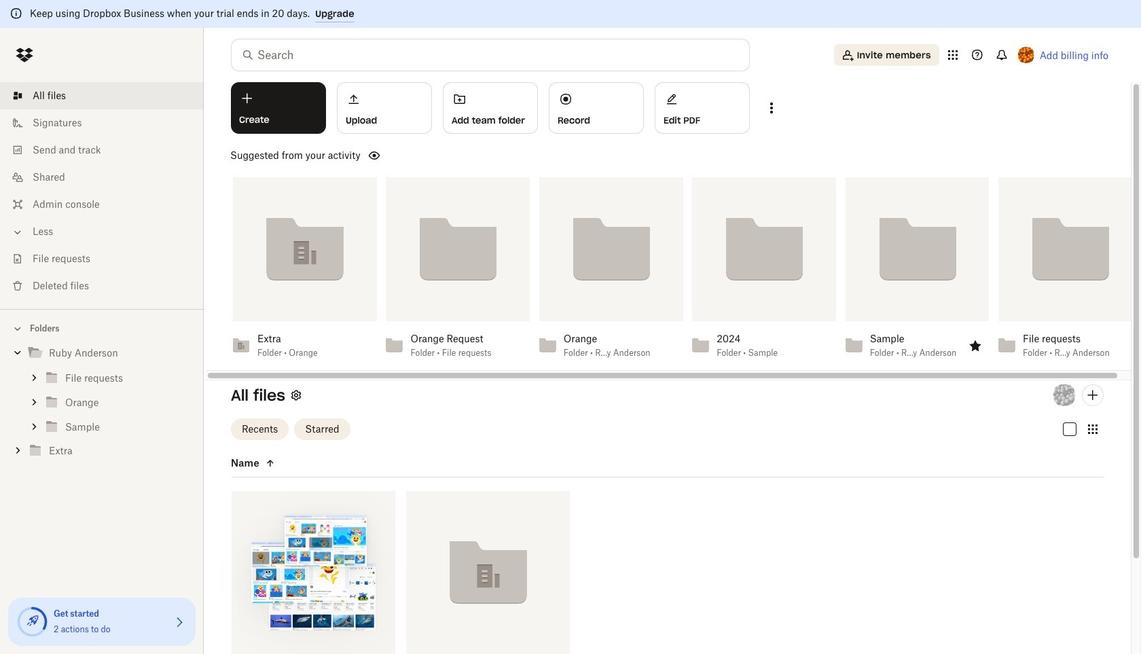 Task type: describe. For each thing, give the bounding box(es) containing it.
1 group from the top
[[0, 338, 204, 473]]

ruby anderson image
[[1054, 384, 1075, 406]]

dropbox image
[[11, 41, 38, 69]]

Search in folder "Dropbox" text field
[[257, 47, 721, 63]]



Task type: locate. For each thing, give the bounding box(es) containing it.
list
[[0, 74, 204, 309]]

add team members image
[[1085, 387, 1101, 403]]

group
[[0, 338, 204, 473], [0, 365, 204, 439]]

team member folder, ruby anderson row
[[232, 491, 395, 654]]

list item
[[0, 82, 204, 109]]

alert
[[0, 0, 1141, 28]]

less image
[[11, 226, 24, 239]]

folder settings image
[[288, 387, 304, 403]]

2 group from the top
[[0, 365, 204, 439]]

account menu image
[[1018, 47, 1034, 63]]

team shared folder, extra row
[[406, 491, 570, 654]]



Task type: vqa. For each thing, say whether or not it's contained in the screenshot.
'representation'
no



